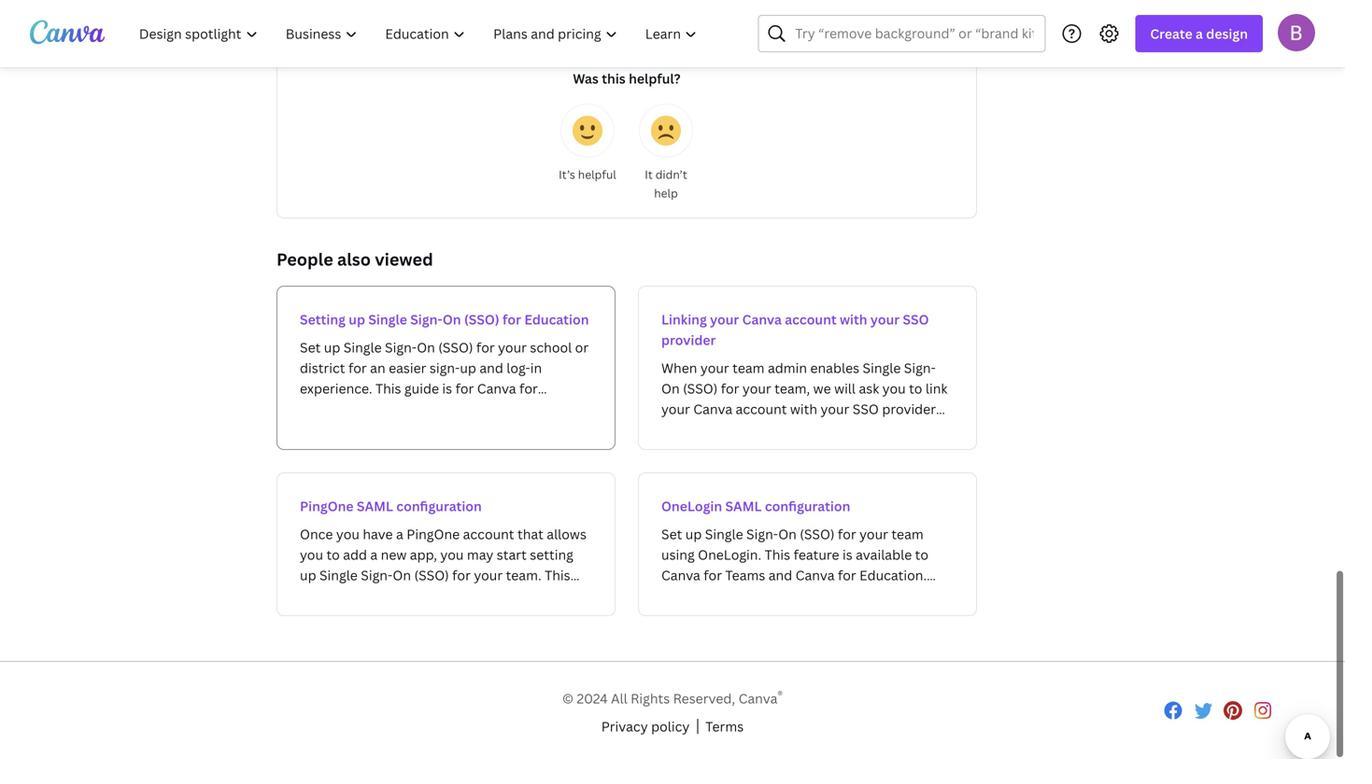 Task type: describe. For each thing, give the bounding box(es) containing it.
canva inside linking your canva account with your sso provider
[[743, 311, 782, 328]]

was this helpful?
[[573, 70, 681, 87]]

pingone saml configuration
[[300, 498, 482, 515]]

privacy
[[602, 718, 648, 736]]

2 your from the left
[[871, 311, 900, 328]]

education
[[525, 311, 589, 328]]

(sso)
[[464, 311, 500, 328]]

pingone
[[300, 498, 354, 515]]

onelogin saml configuration link
[[638, 473, 978, 617]]

terms
[[706, 718, 744, 736]]

help
[[654, 185, 678, 201]]

🙂 image
[[573, 116, 603, 146]]

saml for onelogin
[[726, 498, 762, 515]]

configuration for onelogin saml configuration
[[765, 498, 851, 515]]

people also viewed
[[277, 248, 433, 271]]

setting
[[300, 311, 346, 328]]

this
[[602, 70, 626, 87]]

canva inside '© 2024 all rights reserved, canva ®'
[[739, 690, 778, 708]]

people
[[277, 248, 333, 271]]

it's helpful
[[559, 167, 617, 182]]

saml for pingone
[[357, 498, 393, 515]]

top level navigation element
[[127, 15, 713, 52]]

viewed
[[375, 248, 433, 271]]

sso
[[903, 311, 929, 328]]

create a design
[[1151, 25, 1249, 43]]

with
[[840, 311, 868, 328]]

on
[[443, 311, 461, 328]]

terms link
[[706, 717, 744, 737]]

all
[[611, 690, 628, 708]]

linking your canva account with your sso provider link
[[638, 286, 978, 450]]

Try "remove background" or "brand kit" search field
[[796, 16, 1034, 51]]

linking
[[662, 311, 707, 328]]

it
[[645, 167, 653, 182]]

it's
[[559, 167, 576, 182]]

sign-
[[410, 311, 443, 328]]

provider
[[662, 331, 716, 349]]



Task type: locate. For each thing, give the bounding box(es) containing it.
😔 image
[[651, 116, 681, 146]]

helpful
[[578, 167, 617, 182]]

setting up single sign-on (sso) for education
[[300, 311, 589, 328]]

0 horizontal spatial saml
[[357, 498, 393, 515]]

policy
[[651, 718, 690, 736]]

2 configuration from the left
[[765, 498, 851, 515]]

single
[[369, 311, 407, 328]]

onelogin
[[662, 498, 723, 515]]

saml right onelogin
[[726, 498, 762, 515]]

setting up single sign-on (sso) for education link
[[277, 286, 616, 450]]

1 configuration from the left
[[397, 498, 482, 515]]

saml right pingone
[[357, 498, 393, 515]]

create
[[1151, 25, 1193, 43]]

1 horizontal spatial configuration
[[765, 498, 851, 515]]

pingone saml configuration link
[[277, 473, 616, 617]]

also
[[337, 248, 371, 271]]

0 horizontal spatial your
[[710, 311, 740, 328]]

a
[[1196, 25, 1204, 43]]

®
[[778, 688, 783, 703]]

canva left account
[[743, 311, 782, 328]]

it didn't help
[[645, 167, 688, 201]]

bob builder image
[[1278, 14, 1316, 51]]

configuration for pingone saml configuration
[[397, 498, 482, 515]]

1 vertical spatial canva
[[739, 690, 778, 708]]

canva up terms link
[[739, 690, 778, 708]]

1 horizontal spatial saml
[[726, 498, 762, 515]]

onelogin saml configuration
[[662, 498, 851, 515]]

privacy policy
[[602, 718, 690, 736]]

design
[[1207, 25, 1249, 43]]

reserved,
[[673, 690, 736, 708]]

configuration inside onelogin saml configuration 'link'
[[765, 498, 851, 515]]

helpful?
[[629, 70, 681, 87]]

© 2024 all rights reserved, canva ®
[[563, 688, 783, 708]]

configuration
[[397, 498, 482, 515], [765, 498, 851, 515]]

configuration inside pingone saml configuration "link"
[[397, 498, 482, 515]]

linking your canva account with your sso provider
[[662, 311, 929, 349]]

©
[[563, 690, 574, 708]]

for
[[503, 311, 521, 328]]

canva
[[743, 311, 782, 328], [739, 690, 778, 708]]

your right linking
[[710, 311, 740, 328]]

your
[[710, 311, 740, 328], [871, 311, 900, 328]]

saml inside pingone saml configuration "link"
[[357, 498, 393, 515]]

privacy policy link
[[602, 717, 690, 737]]

create a design button
[[1136, 15, 1264, 52]]

2024
[[577, 690, 608, 708]]

0 vertical spatial canva
[[743, 311, 782, 328]]

your left 'sso'
[[871, 311, 900, 328]]

was
[[573, 70, 599, 87]]

1 saml from the left
[[357, 498, 393, 515]]

account
[[785, 311, 837, 328]]

saml
[[357, 498, 393, 515], [726, 498, 762, 515]]

1 your from the left
[[710, 311, 740, 328]]

up
[[349, 311, 365, 328]]

2 saml from the left
[[726, 498, 762, 515]]

0 horizontal spatial configuration
[[397, 498, 482, 515]]

saml inside onelogin saml configuration 'link'
[[726, 498, 762, 515]]

didn't
[[656, 167, 688, 182]]

rights
[[631, 690, 670, 708]]

1 horizontal spatial your
[[871, 311, 900, 328]]



Task type: vqa. For each thing, say whether or not it's contained in the screenshot.
©
yes



